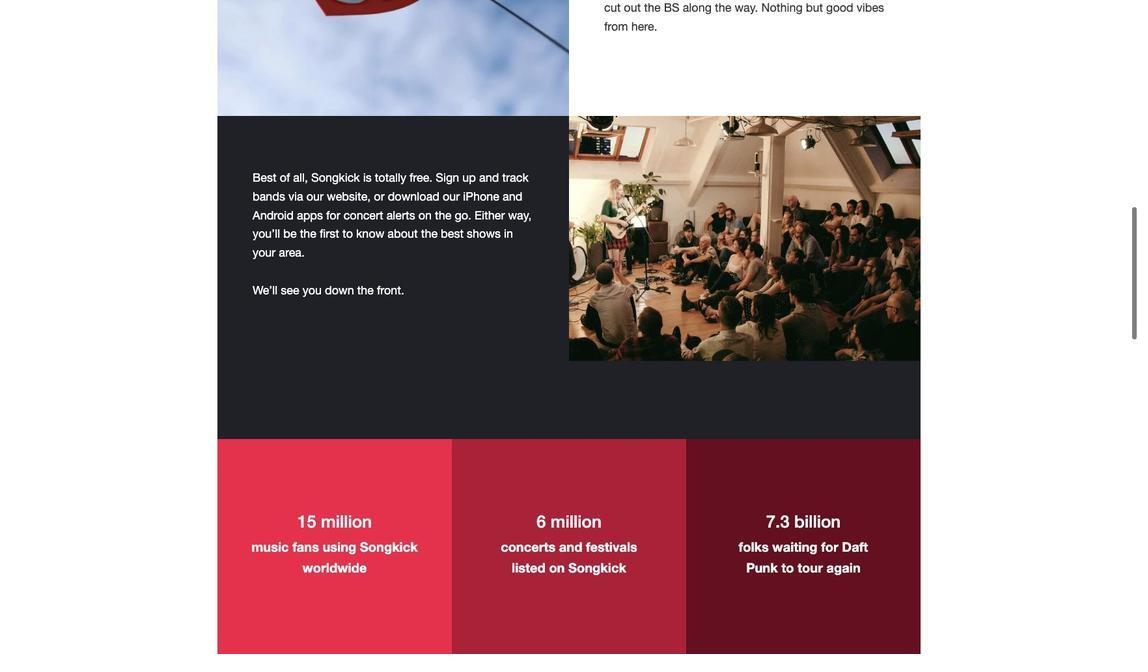 Task type: vqa. For each thing, say whether or not it's contained in the screenshot.
to in Folks Waiting For Daft Punk To Tour Again
yes



Task type: locate. For each thing, give the bounding box(es) containing it.
shows
[[467, 227, 501, 241]]

songkick
[[311, 171, 360, 184], [360, 539, 418, 554], [569, 560, 627, 575]]

2 horizontal spatial and
[[560, 539, 583, 554]]

0 horizontal spatial for
[[326, 208, 341, 222]]

on right the listed
[[550, 560, 565, 575]]

our down sign
[[443, 189, 460, 203]]

festivals
[[586, 539, 638, 554]]

up
[[463, 171, 476, 184]]

for up first
[[326, 208, 341, 222]]

songkick down festivals
[[569, 560, 627, 575]]

folks
[[739, 539, 769, 554]]

for up again
[[822, 539, 839, 554]]

songkick for worldwide
[[360, 539, 418, 554]]

2 our from the left
[[443, 189, 460, 203]]

6 million
[[537, 511, 602, 532]]

alerts
[[387, 208, 416, 222]]

download
[[388, 189, 440, 203]]

1 horizontal spatial for
[[822, 539, 839, 554]]

songkick right using
[[360, 539, 418, 554]]

android
[[253, 208, 294, 222]]

to
[[343, 227, 353, 241], [782, 560, 795, 575]]

2 million from the left
[[551, 511, 602, 532]]

fans
[[293, 539, 319, 554]]

for inside best of all, songkick is totally free. sign up and track bands via our website, or download our iphone and android apps for concert alerts on the go. either way, you'll be the first to know about the best shows in your area.
[[326, 208, 341, 222]]

1 horizontal spatial million
[[551, 511, 602, 532]]

for
[[326, 208, 341, 222], [822, 539, 839, 554]]

bands
[[253, 189, 285, 203]]

and down "6 million"
[[560, 539, 583, 554]]

0 vertical spatial to
[[343, 227, 353, 241]]

0 vertical spatial for
[[326, 208, 341, 222]]

million for 6 million
[[551, 511, 602, 532]]

free.
[[410, 171, 433, 184]]

million up using
[[321, 511, 372, 532]]

0 horizontal spatial and
[[480, 171, 499, 184]]

and down the track
[[503, 189, 523, 203]]

0 horizontal spatial on
[[419, 208, 432, 222]]

the
[[435, 208, 452, 222], [300, 227, 317, 241], [421, 227, 438, 241], [357, 283, 374, 297]]

in
[[504, 227, 513, 241]]

our
[[307, 189, 324, 203], [443, 189, 460, 203]]

tour
[[798, 560, 824, 575]]

concerts and festivals listed on songkick
[[501, 539, 638, 575]]

1 horizontal spatial our
[[443, 189, 460, 203]]

either
[[475, 208, 505, 222]]

on
[[419, 208, 432, 222], [550, 560, 565, 575]]

area.
[[279, 246, 305, 259]]

concert
[[344, 208, 384, 222]]

1 million from the left
[[321, 511, 372, 532]]

1 vertical spatial for
[[822, 539, 839, 554]]

know
[[356, 227, 385, 241]]

1 horizontal spatial to
[[782, 560, 795, 575]]

songkick inside best of all, songkick is totally free. sign up and track bands via our website, or download our iphone and android apps for concert alerts on the go. either way, you'll be the first to know about the best shows in your area.
[[311, 171, 360, 184]]

folks waiting for daft punk to tour again
[[739, 539, 869, 575]]

1 vertical spatial on
[[550, 560, 565, 575]]

the left go.
[[435, 208, 452, 222]]

0 vertical spatial and
[[480, 171, 499, 184]]

1 horizontal spatial on
[[550, 560, 565, 575]]

7.3 billion
[[767, 511, 841, 532]]

million right 6
[[551, 511, 602, 532]]

waiting
[[773, 539, 818, 554]]

of
[[280, 171, 290, 184]]

to right first
[[343, 227, 353, 241]]

way,
[[508, 208, 532, 222]]

0 vertical spatial songkick
[[311, 171, 360, 184]]

2 vertical spatial songkick
[[569, 560, 627, 575]]

website,
[[327, 189, 371, 203]]

songkick up website,
[[311, 171, 360, 184]]

2 vertical spatial and
[[560, 539, 583, 554]]

sign
[[436, 171, 460, 184]]

best of all, songkick is totally free. sign up and track bands via our website, or download our iphone and android apps for concert alerts on the go. either way, you'll be the first to know about the best shows in your area.
[[253, 171, 532, 259]]

iphone
[[463, 189, 500, 203]]

on down download
[[419, 208, 432, 222]]

and
[[480, 171, 499, 184], [503, 189, 523, 203], [560, 539, 583, 554]]

front.
[[377, 283, 405, 297]]

is
[[363, 171, 372, 184]]

1 horizontal spatial and
[[503, 189, 523, 203]]

we'll see you down the front.
[[253, 283, 405, 297]]

0 vertical spatial on
[[419, 208, 432, 222]]

track
[[503, 171, 529, 184]]

1 vertical spatial songkick
[[360, 539, 418, 554]]

0 horizontal spatial to
[[343, 227, 353, 241]]

songkick inside music fans using songkick worldwide
[[360, 539, 418, 554]]

about
[[388, 227, 418, 241]]

6
[[537, 511, 546, 532]]

to down waiting
[[782, 560, 795, 575]]

again
[[827, 560, 861, 575]]

our right via
[[307, 189, 324, 203]]

and right up
[[480, 171, 499, 184]]

million
[[321, 511, 372, 532], [551, 511, 602, 532]]

1 vertical spatial to
[[782, 560, 795, 575]]

0 horizontal spatial our
[[307, 189, 324, 203]]

you
[[303, 283, 322, 297]]

0 horizontal spatial million
[[321, 511, 372, 532]]

concerts
[[501, 539, 556, 554]]

your
[[253, 246, 276, 259]]



Task type: describe. For each thing, give the bounding box(es) containing it.
to inside folks waiting for daft punk to tour again
[[782, 560, 795, 575]]

to inside best of all, songkick is totally free. sign up and track bands via our website, or download our iphone and android apps for concert alerts on the go. either way, you'll be the first to know about the best shows in your area.
[[343, 227, 353, 241]]

million for 15 million
[[321, 511, 372, 532]]

1 our from the left
[[307, 189, 324, 203]]

best
[[253, 171, 277, 184]]

down
[[325, 283, 354, 297]]

via
[[289, 189, 303, 203]]

on inside best of all, songkick is totally free. sign up and track bands via our website, or download our iphone and android apps for concert alerts on the go. either way, you'll be the first to know about the best shows in your area.
[[419, 208, 432, 222]]

songkick for is
[[311, 171, 360, 184]]

listed
[[512, 560, 546, 575]]

punk
[[747, 560, 778, 575]]

best
[[441, 227, 464, 241]]

be
[[284, 227, 297, 241]]

songkick inside concerts and festivals listed on songkick
[[569, 560, 627, 575]]

using
[[323, 539, 357, 554]]

the left front.
[[357, 283, 374, 297]]

for inside folks waiting for daft punk to tour again
[[822, 539, 839, 554]]

you'll
[[253, 227, 280, 241]]

worldwide
[[303, 560, 367, 575]]

15
[[298, 511, 317, 532]]

see
[[281, 283, 299, 297]]

billion
[[795, 511, 841, 532]]

apps
[[297, 208, 323, 222]]

on inside concerts and festivals listed on songkick
[[550, 560, 565, 575]]

go.
[[455, 208, 472, 222]]

we'll
[[253, 283, 278, 297]]

the left best
[[421, 227, 438, 241]]

or
[[374, 189, 385, 203]]

daft
[[843, 539, 869, 554]]

totally
[[375, 171, 407, 184]]

1 vertical spatial and
[[503, 189, 523, 203]]

music fans using songkick worldwide
[[252, 539, 418, 575]]

and inside concerts and festivals listed on songkick
[[560, 539, 583, 554]]

first
[[320, 227, 339, 241]]

15 million
[[298, 511, 372, 532]]

music
[[252, 539, 289, 554]]

the right be
[[300, 227, 317, 241]]

7.3
[[767, 511, 790, 532]]

all,
[[293, 171, 308, 184]]



